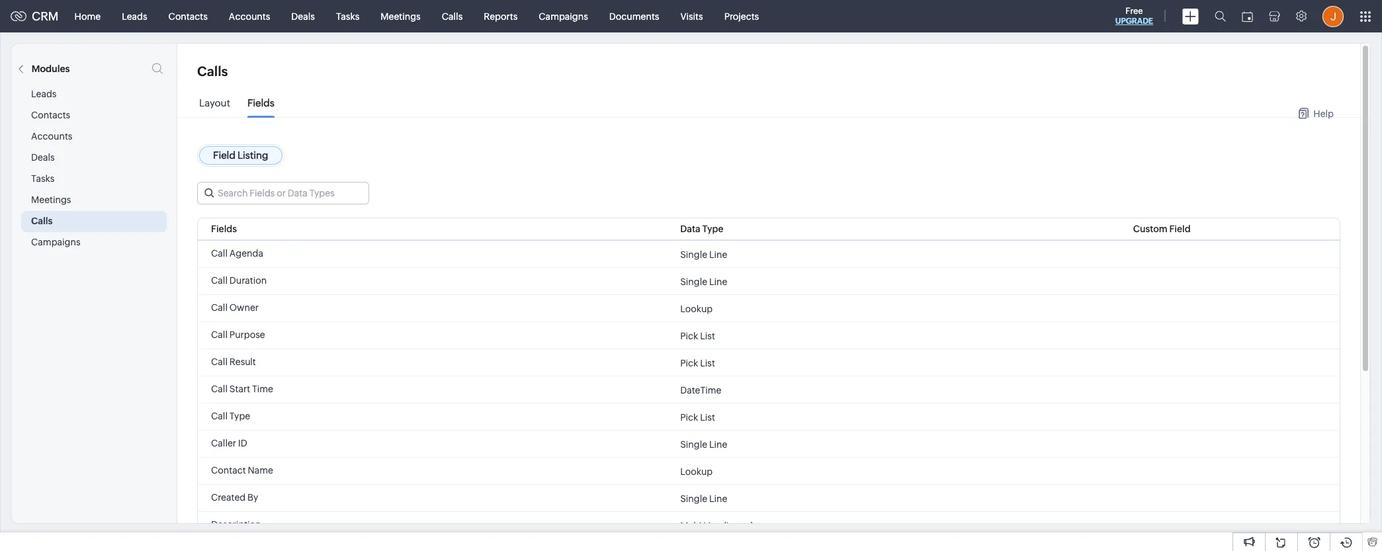 Task type: vqa. For each thing, say whether or not it's contained in the screenshot.


Task type: describe. For each thing, give the bounding box(es) containing it.
data
[[680, 224, 700, 234]]

created by
[[211, 492, 258, 503]]

0 vertical spatial leads
[[122, 11, 147, 22]]

multi
[[680, 520, 701, 531]]

Search Fields or Data Types text field
[[198, 183, 369, 204]]

pick for type
[[680, 412, 698, 422]]

profile image
[[1323, 6, 1344, 27]]

upgrade
[[1115, 17, 1153, 26]]

home link
[[64, 0, 111, 32]]

single for id
[[680, 439, 707, 450]]

single line for caller id
[[680, 439, 727, 450]]

time
[[252, 384, 273, 394]]

reports link
[[473, 0, 528, 32]]

agenda
[[229, 248, 263, 259]]

single line for created by
[[680, 493, 727, 504]]

documents
[[609, 11, 659, 22]]

start
[[229, 384, 250, 394]]

call agenda
[[211, 248, 263, 259]]

accounts link
[[218, 0, 281, 32]]

0 horizontal spatial campaigns
[[31, 237, 80, 247]]

crm
[[32, 9, 59, 23]]

modules
[[32, 64, 70, 74]]

pick for result
[[680, 358, 698, 368]]

1 horizontal spatial accounts
[[229, 11, 270, 22]]

list for call purpose
[[700, 330, 715, 341]]

0 horizontal spatial meetings
[[31, 195, 71, 205]]

fields link
[[247, 97, 275, 118]]

calls inside 'link'
[[442, 11, 463, 22]]

call type
[[211, 411, 250, 421]]

list for call type
[[700, 412, 715, 422]]

name
[[248, 465, 273, 476]]

meetings inside meetings link
[[381, 11, 421, 22]]

pick list for call type
[[680, 412, 715, 422]]

lookup for call owner
[[680, 303, 713, 314]]

lookup for contact name
[[680, 466, 713, 477]]

pick list for call purpose
[[680, 330, 715, 341]]

by
[[247, 492, 258, 503]]

meetings link
[[370, 0, 431, 32]]

datetime
[[680, 385, 721, 395]]

pick for purpose
[[680, 330, 698, 341]]

call for call duration
[[211, 275, 228, 286]]

caller
[[211, 438, 236, 449]]

1 horizontal spatial contacts
[[168, 11, 208, 22]]

call owner
[[211, 302, 259, 313]]

1 vertical spatial accounts
[[31, 131, 72, 142]]

0 horizontal spatial contacts
[[31, 110, 70, 120]]

search image
[[1215, 11, 1226, 22]]

custom field
[[1133, 224, 1191, 234]]

visits
[[680, 11, 703, 22]]

deals link
[[281, 0, 325, 32]]

duration
[[229, 275, 267, 286]]

create menu image
[[1182, 8, 1199, 24]]

caller id
[[211, 438, 247, 449]]



Task type: locate. For each thing, give the bounding box(es) containing it.
result
[[229, 357, 256, 367]]

single for by
[[680, 493, 707, 504]]

meetings
[[381, 11, 421, 22], [31, 195, 71, 205]]

3 single from the top
[[680, 439, 707, 450]]

call result
[[211, 357, 256, 367]]

contacts link
[[158, 0, 218, 32]]

1 vertical spatial lookup
[[680, 466, 713, 477]]

type for data type
[[702, 224, 723, 234]]

call purpose
[[211, 329, 265, 340]]

crm link
[[11, 9, 59, 23]]

0 vertical spatial pick list
[[680, 330, 715, 341]]

line for id
[[709, 439, 727, 450]]

0 vertical spatial contacts
[[168, 11, 208, 22]]

single line for call agenda
[[680, 249, 727, 260]]

contact name
[[211, 465, 273, 476]]

pick
[[680, 330, 698, 341], [680, 358, 698, 368], [680, 412, 698, 422]]

profile element
[[1315, 0, 1352, 32]]

call left start
[[211, 384, 228, 394]]

1 vertical spatial fields
[[211, 224, 237, 234]]

single
[[680, 249, 707, 260], [680, 276, 707, 287], [680, 439, 707, 450], [680, 493, 707, 504]]

list
[[700, 330, 715, 341], [700, 358, 715, 368], [700, 412, 715, 422]]

tasks
[[336, 11, 359, 22], [31, 173, 55, 184]]

1 vertical spatial pick
[[680, 358, 698, 368]]

1 horizontal spatial deals
[[291, 11, 315, 22]]

line for by
[[709, 493, 727, 504]]

2 single from the top
[[680, 276, 707, 287]]

0 vertical spatial tasks
[[336, 11, 359, 22]]

single for duration
[[680, 276, 707, 287]]

pick list for call result
[[680, 358, 715, 368]]

type for call type
[[229, 411, 250, 421]]

0 vertical spatial type
[[702, 224, 723, 234]]

layout
[[199, 97, 230, 108]]

leads right 'home'
[[122, 11, 147, 22]]

1 list from the top
[[700, 330, 715, 341]]

call left agenda on the left top
[[211, 248, 228, 259]]

layout link
[[199, 97, 230, 118]]

single for agenda
[[680, 249, 707, 260]]

2 vertical spatial list
[[700, 412, 715, 422]]

1 vertical spatial contacts
[[31, 110, 70, 120]]

3 list from the top
[[700, 412, 715, 422]]

calls link
[[431, 0, 473, 32]]

3 call from the top
[[211, 302, 228, 313]]

description
[[211, 519, 261, 530]]

created
[[211, 492, 246, 503]]

1 vertical spatial list
[[700, 358, 715, 368]]

4 single from the top
[[680, 493, 707, 504]]

call left duration
[[211, 275, 228, 286]]

3 pick list from the top
[[680, 412, 715, 422]]

call left the owner
[[211, 302, 228, 313]]

contacts right leads link
[[168, 11, 208, 22]]

call for call purpose
[[211, 329, 228, 340]]

free
[[1126, 6, 1143, 16]]

single line for call duration
[[680, 276, 727, 287]]

1 pick list from the top
[[680, 330, 715, 341]]

leads
[[122, 11, 147, 22], [31, 89, 57, 99]]

1 vertical spatial calls
[[197, 64, 228, 79]]

1 horizontal spatial campaigns
[[539, 11, 588, 22]]

calls
[[442, 11, 463, 22], [197, 64, 228, 79], [31, 216, 53, 226]]

data type
[[680, 224, 723, 234]]

4 call from the top
[[211, 329, 228, 340]]

0 horizontal spatial accounts
[[31, 131, 72, 142]]

2 pick list from the top
[[680, 358, 715, 368]]

deals
[[291, 11, 315, 22], [31, 152, 55, 163]]

0 vertical spatial fields
[[247, 97, 275, 108]]

owner
[[229, 302, 259, 313]]

calendar image
[[1242, 11, 1253, 22]]

campaigns link
[[528, 0, 599, 32]]

accounts
[[229, 11, 270, 22], [31, 131, 72, 142]]

7 call from the top
[[211, 411, 228, 421]]

1 horizontal spatial type
[[702, 224, 723, 234]]

contacts
[[168, 11, 208, 22], [31, 110, 70, 120]]

1 single line from the top
[[680, 249, 727, 260]]

1 vertical spatial type
[[229, 411, 250, 421]]

2 list from the top
[[700, 358, 715, 368]]

0 horizontal spatial tasks
[[31, 173, 55, 184]]

1 vertical spatial meetings
[[31, 195, 71, 205]]

lookup
[[680, 303, 713, 314], [680, 466, 713, 477]]

0 horizontal spatial deals
[[31, 152, 55, 163]]

type
[[702, 224, 723, 234], [229, 411, 250, 421]]

line
[[709, 249, 727, 260], [709, 276, 727, 287], [709, 439, 727, 450], [709, 493, 727, 504], [703, 520, 722, 531]]

home
[[74, 11, 101, 22]]

3 single line from the top
[[680, 439, 727, 450]]

(large)
[[723, 520, 753, 531]]

1 pick from the top
[[680, 330, 698, 341]]

2 lookup from the top
[[680, 466, 713, 477]]

visits link
[[670, 0, 714, 32]]

line for agenda
[[709, 249, 727, 260]]

1 horizontal spatial meetings
[[381, 11, 421, 22]]

0 horizontal spatial leads
[[31, 89, 57, 99]]

deals inside deals link
[[291, 11, 315, 22]]

purpose
[[229, 329, 265, 340]]

fields right layout
[[247, 97, 275, 108]]

projects link
[[714, 0, 770, 32]]

1 vertical spatial pick list
[[680, 358, 715, 368]]

5 call from the top
[[211, 357, 228, 367]]

call for call owner
[[211, 302, 228, 313]]

free upgrade
[[1115, 6, 1153, 26]]

call
[[211, 248, 228, 259], [211, 275, 228, 286], [211, 302, 228, 313], [211, 329, 228, 340], [211, 357, 228, 367], [211, 384, 228, 394], [211, 411, 228, 421]]

list for call result
[[700, 358, 715, 368]]

0 vertical spatial deals
[[291, 11, 315, 22]]

type down start
[[229, 411, 250, 421]]

2 vertical spatial calls
[[31, 216, 53, 226]]

leads down modules
[[31, 89, 57, 99]]

1 horizontal spatial leads
[[122, 11, 147, 22]]

single line
[[680, 249, 727, 260], [680, 276, 727, 287], [680, 439, 727, 450], [680, 493, 727, 504]]

call for call start time
[[211, 384, 228, 394]]

campaigns
[[539, 11, 588, 22], [31, 237, 80, 247]]

contacts down modules
[[31, 110, 70, 120]]

pick list
[[680, 330, 715, 341], [680, 358, 715, 368], [680, 412, 715, 422]]

search element
[[1207, 0, 1234, 32]]

create menu element
[[1174, 0, 1207, 32]]

2 vertical spatial pick
[[680, 412, 698, 422]]

1 lookup from the top
[[680, 303, 713, 314]]

id
[[238, 438, 247, 449]]

2 call from the top
[[211, 275, 228, 286]]

2 vertical spatial pick list
[[680, 412, 715, 422]]

2 horizontal spatial calls
[[442, 11, 463, 22]]

0 vertical spatial pick
[[680, 330, 698, 341]]

1 single from the top
[[680, 249, 707, 260]]

call up the caller
[[211, 411, 228, 421]]

1 vertical spatial tasks
[[31, 173, 55, 184]]

custom
[[1133, 224, 1168, 234]]

1 vertical spatial leads
[[31, 89, 57, 99]]

4 single line from the top
[[680, 493, 727, 504]]

0 vertical spatial meetings
[[381, 11, 421, 22]]

fields up the call agenda at top
[[211, 224, 237, 234]]

0 horizontal spatial calls
[[31, 216, 53, 226]]

type right data
[[702, 224, 723, 234]]

1 horizontal spatial calls
[[197, 64, 228, 79]]

0 vertical spatial campaigns
[[539, 11, 588, 22]]

call for call type
[[211, 411, 228, 421]]

tasks link
[[325, 0, 370, 32]]

call left result
[[211, 357, 228, 367]]

call duration
[[211, 275, 267, 286]]

field
[[1169, 224, 1191, 234]]

0 horizontal spatial type
[[229, 411, 250, 421]]

0 vertical spatial calls
[[442, 11, 463, 22]]

0 vertical spatial lookup
[[680, 303, 713, 314]]

leads link
[[111, 0, 158, 32]]

2 pick from the top
[[680, 358, 698, 368]]

call for call agenda
[[211, 248, 228, 259]]

projects
[[724, 11, 759, 22]]

1 vertical spatial deals
[[31, 152, 55, 163]]

2 single line from the top
[[680, 276, 727, 287]]

0 horizontal spatial fields
[[211, 224, 237, 234]]

call for call result
[[211, 357, 228, 367]]

help
[[1313, 108, 1334, 119]]

contact
[[211, 465, 246, 476]]

6 call from the top
[[211, 384, 228, 394]]

1 vertical spatial campaigns
[[31, 237, 80, 247]]

documents link
[[599, 0, 670, 32]]

call start time
[[211, 384, 273, 394]]

0 vertical spatial list
[[700, 330, 715, 341]]

fields
[[247, 97, 275, 108], [211, 224, 237, 234]]

call left the purpose
[[211, 329, 228, 340]]

multi line (large)
[[680, 520, 753, 531]]

1 horizontal spatial fields
[[247, 97, 275, 108]]

1 horizontal spatial tasks
[[336, 11, 359, 22]]

3 pick from the top
[[680, 412, 698, 422]]

reports
[[484, 11, 518, 22]]

line for duration
[[709, 276, 727, 287]]

0 vertical spatial accounts
[[229, 11, 270, 22]]

1 call from the top
[[211, 248, 228, 259]]



